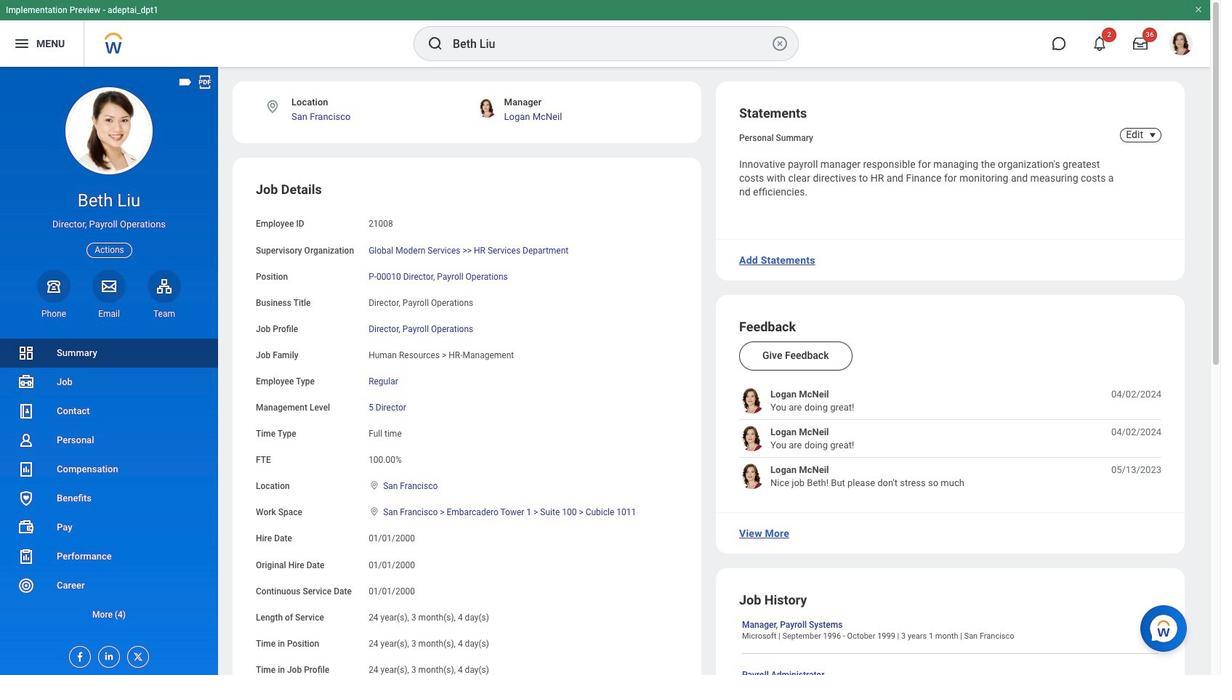 Task type: locate. For each thing, give the bounding box(es) containing it.
2 vertical spatial location image
[[369, 507, 380, 517]]

performance image
[[17, 548, 35, 566]]

group
[[256, 181, 678, 675]]

facebook image
[[70, 647, 86, 663]]

justify image
[[13, 35, 31, 52]]

3 employee's photo (logan mcneil) image from the top
[[739, 464, 765, 489]]

career image
[[17, 577, 35, 595]]

contact image
[[17, 403, 35, 420]]

banner
[[0, 0, 1210, 67]]

x circle image
[[771, 35, 789, 52]]

view printable version (pdf) image
[[197, 74, 213, 90]]

personal summary element
[[739, 130, 813, 143]]

compensation image
[[17, 461, 35, 478]]

close environment banner image
[[1194, 5, 1203, 14]]

email beth liu element
[[92, 308, 126, 320]]

employee's photo (logan mcneil) image
[[739, 388, 765, 414], [739, 426, 765, 452], [739, 464, 765, 489]]

full time element
[[369, 426, 402, 439]]

list
[[0, 339, 218, 630], [739, 388, 1162, 489]]

location image
[[265, 99, 281, 115], [369, 481, 380, 491], [369, 507, 380, 517]]

tag image
[[177, 74, 193, 90]]

benefits image
[[17, 490, 35, 507]]

phone beth liu element
[[37, 308, 71, 320]]

search image
[[427, 35, 444, 52]]

2 vertical spatial employee's photo (logan mcneil) image
[[739, 464, 765, 489]]

x image
[[128, 647, 144, 663]]

personal image
[[17, 432, 35, 449]]

mail image
[[100, 278, 118, 295]]

0 vertical spatial employee's photo (logan mcneil) image
[[739, 388, 765, 414]]

1 employee's photo (logan mcneil) image from the top
[[739, 388, 765, 414]]

0 vertical spatial location image
[[265, 99, 281, 115]]

1 vertical spatial employee's photo (logan mcneil) image
[[739, 426, 765, 452]]



Task type: describe. For each thing, give the bounding box(es) containing it.
Search Workday  search field
[[453, 28, 768, 60]]

job image
[[17, 374, 35, 391]]

team beth liu element
[[148, 308, 181, 320]]

notifications large image
[[1093, 36, 1107, 51]]

phone image
[[44, 278, 64, 295]]

linkedin image
[[99, 647, 115, 662]]

0 horizontal spatial list
[[0, 339, 218, 630]]

1 horizontal spatial list
[[739, 388, 1162, 489]]

navigation pane region
[[0, 67, 218, 675]]

1 vertical spatial location image
[[369, 481, 380, 491]]

inbox large image
[[1133, 36, 1148, 51]]

pay image
[[17, 519, 35, 536]]

summary image
[[17, 345, 35, 362]]

view team image
[[156, 278, 173, 295]]

profile logan mcneil image
[[1170, 32, 1193, 58]]

2 employee's photo (logan mcneil) image from the top
[[739, 426, 765, 452]]

caret down image
[[1144, 129, 1162, 141]]



Task type: vqa. For each thing, say whether or not it's contained in the screenshot.
mail image at the left top
yes



